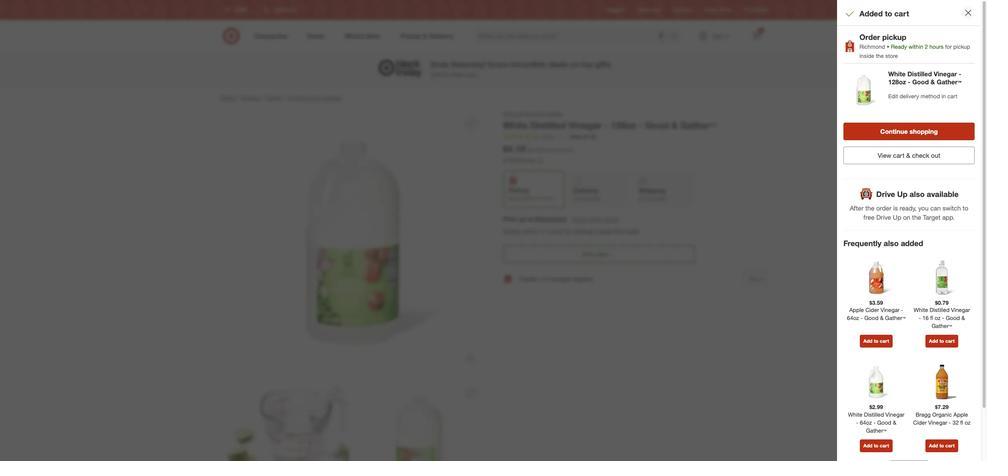 Task type: vqa. For each thing, say whether or not it's contained in the screenshot.
When
no



Task type: describe. For each thing, give the bounding box(es) containing it.
target for target circle
[[705, 7, 718, 13]]

to for $3.59
[[874, 339, 879, 345]]

ready,
[[900, 205, 917, 213]]

redcard link
[[673, 7, 692, 13]]

check
[[912, 152, 930, 160]]

added
[[901, 239, 924, 248]]

1 vertical spatial store
[[625, 227, 640, 235]]

1 horizontal spatial at
[[528, 215, 534, 223]]

manage
[[548, 275, 571, 283]]

hours inside "dialog"
[[930, 43, 944, 50]]

cart right method
[[948, 93, 958, 100]]

circle
[[719, 7, 732, 13]]

ready inside "dialog"
[[891, 43, 907, 50]]

up inside after the order is ready, you can switch to free drive up on the target app.
[[893, 214, 902, 222]]

available for shipping
[[648, 196, 667, 202]]

added
[[860, 9, 883, 18]]

after
[[850, 205, 864, 213]]

cart down $0.79 white distilled vinegar - 16 fl oz - good & gather™
[[946, 339, 955, 345]]

edit
[[889, 93, 898, 100]]

1 vertical spatial richmond
[[510, 157, 535, 163]]

pickup for order pickup
[[883, 32, 907, 42]]

app.
[[943, 214, 955, 222]]

not for delivery
[[574, 196, 582, 202]]

2 / from the left
[[262, 94, 264, 101]]

out
[[931, 152, 941, 160]]

sign in
[[749, 276, 764, 282]]

1 / from the left
[[237, 94, 239, 101]]

3 / from the left
[[284, 94, 286, 101]]

gather™ inside $2.99 white distilled vinegar - 64oz - good & gather™
[[866, 428, 887, 434]]

weekly ad link
[[638, 7, 660, 13]]

$0.79 white distilled vinegar - 16 fl oz - good & gather™
[[914, 300, 970, 330]]

or
[[540, 275, 546, 283]]

•
[[887, 43, 890, 50]]

- inside $7.29 bragg organic apple cider vinegar - 32 fl oz
[[949, 420, 951, 426]]

apple cider vinegar - 64oz - good & gather™ image
[[857, 258, 897, 298]]

you
[[919, 205, 929, 213]]

apple inside $3.59 apple cider vinegar - 64oz - good & gather™
[[850, 307, 864, 314]]

white distilled vinegar - 128oz - good &#38; gather&#8482;, 3 of 6 image
[[355, 380, 484, 462]]

registry link
[[607, 7, 625, 13]]

check other stores button
[[571, 215, 620, 224]]

distilled inside $2.99 white distilled vinegar - 64oz - good & gather™
[[864, 412, 884, 418]]

2 vertical spatial richmond
[[535, 215, 567, 223]]

distilled inside white distilled vinegar - 128oz - good & gather™
[[908, 70, 932, 78]]

sign
[[749, 276, 759, 282]]

$4.19 ( $0.03 /fluid ounce )
[[503, 143, 574, 154]]

ad
[[654, 7, 660, 13]]

gather
[[546, 110, 563, 117]]

find
[[745, 7, 754, 13]]

create or manage registry
[[519, 275, 594, 283]]

ounce
[[556, 147, 572, 154]]

add to cart button for $0.79 white distilled vinegar - 16 fl oz - good & gather™
[[926, 335, 959, 348]]

score
[[488, 60, 509, 69]]

the inside "ends saturday! score incredible deals on top gifts get the deals now."
[[442, 71, 450, 78]]

not for shipping
[[639, 196, 647, 202]]

find stores link
[[745, 7, 769, 13]]

& inside $3.59 apple cider vinegar - 64oz - good & gather™
[[880, 315, 884, 322]]

on inside after the order is ready, you can switch to free drive up on the target app.
[[903, 214, 911, 222]]

white distilled vinegar - 128oz - good & gather™
[[889, 70, 962, 86]]

2 vertical spatial ready
[[503, 227, 522, 235]]

pick
[[503, 215, 517, 223]]

can
[[931, 205, 941, 213]]

inside inside for pickup inside the store
[[860, 52, 875, 59]]

vinegar inside $2.99 white distilled vinegar - 64oz - good & gather™
[[886, 412, 905, 418]]

1718 link
[[503, 133, 561, 142]]

delivery
[[900, 93, 919, 100]]

pickup for for pickup inside the store
[[954, 43, 971, 50]]

$2.99 white distilled vinegar - 64oz - good & gather™
[[848, 404, 905, 434]]

to for $0.79
[[940, 339, 944, 345]]

richmond • ready within 2 hours
[[860, 43, 945, 50]]

switch
[[943, 205, 961, 213]]

0 horizontal spatial for
[[565, 227, 573, 235]]

0 horizontal spatial pickup
[[575, 227, 594, 235]]

add for $0.79 white distilled vinegar - 16 fl oz - good & gather™
[[929, 339, 938, 345]]

shop
[[503, 110, 517, 117]]

target inside after the order is ready, you can switch to free drive up on the target app.
[[923, 214, 941, 222]]

add for $7.29 bragg organic apple cider vinegar - 32 fl oz
[[929, 443, 938, 449]]

redcard
[[673, 7, 692, 13]]

oz inside $0.79 white distilled vinegar - 16 fl oz - good & gather™
[[935, 315, 941, 322]]

gather™ inside shop all good & gather white distilled vinegar - 128oz - good & gather™
[[681, 120, 716, 131]]

to for $2.99
[[874, 443, 879, 449]]

bragg
[[916, 412, 931, 418]]

1 horizontal spatial also
[[910, 189, 925, 199]]

search button
[[667, 27, 686, 46]]

delivery not available
[[574, 187, 602, 202]]

cider inside $7.29 bragg organic apple cider vinegar - 32 fl oz
[[913, 420, 927, 426]]

view cart & check out link
[[844, 147, 975, 165]]

within inside pickup ready within 2 hours
[[524, 196, 536, 202]]

edit delivery method in cart
[[889, 93, 958, 100]]

16
[[923, 315, 929, 322]]

2 inside pickup ready within 2 hours
[[537, 196, 540, 202]]

view cart & check out
[[878, 152, 941, 160]]

oil
[[310, 94, 316, 101]]

white inside $0.79 white distilled vinegar - 16 fl oz - good & gather™
[[914, 307, 928, 314]]

get
[[431, 71, 440, 78]]

ready inside pickup ready within 2 hours
[[509, 196, 522, 202]]

/fluid
[[542, 147, 555, 154]]

only
[[570, 133, 582, 140]]

white inside $2.99 white distilled vinegar - 64oz - good & gather™
[[848, 412, 863, 418]]

vinegar inside shop all good & gather white distilled vinegar - 128oz - good & gather™
[[569, 120, 602, 131]]

gather™ inside $3.59 apple cider vinegar - 64oz - good & gather™
[[885, 315, 906, 322]]

weekly ad
[[638, 7, 660, 13]]

method
[[921, 93, 940, 100]]

ends saturday! score incredible deals on top gifts get the deals now.
[[431, 60, 611, 78]]

white distilled vinegar - 16 fl oz - good & gather™ image
[[922, 258, 962, 298]]

order pickup
[[860, 32, 907, 42]]

8 link
[[748, 27, 766, 45]]

pantry
[[266, 94, 282, 101]]

drive up also available
[[877, 189, 959, 199]]

free
[[864, 214, 875, 222]]

$3.59 apple cider vinegar - 64oz - good & gather™
[[847, 300, 906, 322]]

vinegar inside $7.29 bragg organic apple cider vinegar - 32 fl oz
[[929, 420, 948, 426]]

the down stores
[[614, 227, 623, 235]]

target for target / grocery / pantry / cooking oil & vinegar
[[220, 94, 235, 101]]

0 vertical spatial at
[[583, 133, 589, 140]]

cart down $2.99 white distilled vinegar - 64oz - good & gather™
[[880, 443, 889, 449]]

image gallery element
[[220, 110, 484, 462]]

for pickup inside the store
[[860, 43, 971, 59]]

cart up order pickup
[[895, 9, 910, 18]]

richmond button
[[535, 215, 567, 224]]

0 vertical spatial deals
[[549, 60, 568, 69]]

added to cart
[[860, 9, 910, 18]]

add for $3.59 apple cider vinegar - 64oz - good & gather™
[[864, 339, 873, 345]]

shopping
[[910, 128, 938, 136]]

apple inside $7.29 bragg organic apple cider vinegar - 32 fl oz
[[954, 412, 968, 418]]

pantry link
[[266, 94, 282, 101]]

available inside "dialog"
[[927, 189, 959, 199]]

grocery link
[[240, 94, 261, 101]]

weekly
[[638, 7, 653, 13]]

shop all good & gather white distilled vinegar - 128oz - good & gather™
[[503, 110, 716, 131]]

oz inside $7.29 bragg organic apple cider vinegar - 32 fl oz
[[965, 420, 971, 426]]

good inside $0.79 white distilled vinegar - 16 fl oz - good & gather™
[[946, 315, 960, 322]]

(
[[527, 147, 529, 154]]

gifts
[[595, 60, 611, 69]]



Task type: locate. For each thing, give the bounding box(es) containing it.
in inside sign in button
[[760, 276, 764, 282]]

white inside shop all good & gather white distilled vinegar - 128oz - good & gather™
[[503, 120, 528, 131]]

128oz
[[889, 78, 906, 86], [611, 120, 637, 131]]

inside down order
[[860, 52, 875, 59]]

1 vertical spatial 2
[[537, 196, 540, 202]]

to right switch
[[963, 205, 969, 213]]

order
[[877, 205, 892, 213]]

2 horizontal spatial pickup
[[954, 43, 971, 50]]

now.
[[466, 71, 477, 78]]

deals left 'now.'
[[451, 71, 465, 78]]

target left grocery link
[[220, 94, 235, 101]]

& inside white distilled vinegar - 128oz - good & gather™
[[931, 78, 935, 86]]

$4.19
[[503, 143, 526, 154]]

for inside for pickup inside the store
[[945, 43, 952, 50]]

1 vertical spatial oz
[[965, 420, 971, 426]]

2 vertical spatial hours
[[547, 227, 563, 235]]

1 not from the left
[[574, 196, 582, 202]]

add to cart button down $3.59 apple cider vinegar - 64oz - good & gather™
[[860, 335, 893, 348]]

0 horizontal spatial fl
[[931, 315, 933, 322]]

add to cart down 32
[[929, 443, 955, 449]]

0 vertical spatial drive
[[877, 189, 895, 199]]

distilled inside shop all good & gather white distilled vinegar - 128oz - good & gather™
[[531, 120, 566, 131]]

on left top
[[570, 60, 579, 69]]

available inside the delivery not available
[[583, 196, 602, 202]]

richmond down (
[[510, 157, 535, 163]]

$0.03
[[529, 147, 542, 154]]

0 vertical spatial in
[[942, 93, 946, 100]]

up up ready,
[[898, 189, 908, 199]]

0 vertical spatial oz
[[935, 315, 941, 322]]

1 horizontal spatial for
[[945, 43, 952, 50]]

distilled down $0.79
[[930, 307, 950, 314]]

registry
[[573, 275, 594, 283]]

also up you
[[910, 189, 925, 199]]

in right sign
[[760, 276, 764, 282]]

cooking
[[287, 94, 308, 101]]

0 horizontal spatial apple
[[850, 307, 864, 314]]

hours inside pickup ready within 2 hours
[[541, 196, 554, 202]]

cooking oil & vinegar link
[[287, 94, 342, 101]]

on
[[570, 60, 579, 69], [903, 214, 911, 222]]

stores
[[755, 7, 769, 13]]

distilled inside $0.79 white distilled vinegar - 16 fl oz - good & gather™
[[930, 307, 950, 314]]

the right get
[[442, 71, 450, 78]]

drive inside after the order is ready, you can switch to free drive up on the target app.
[[877, 214, 891, 222]]

grocery
[[240, 94, 261, 101]]

distilled down $2.99
[[864, 412, 884, 418]]

hours up richmond button
[[541, 196, 554, 202]]

1 horizontal spatial /
[[262, 94, 264, 101]]

1 horizontal spatial 128oz
[[889, 78, 906, 86]]

1 horizontal spatial 2
[[542, 227, 546, 235]]

0 vertical spatial apple
[[850, 307, 864, 314]]

top
[[581, 60, 593, 69]]

the down you
[[912, 214, 922, 222]]

for up white distilled vinegar - 128oz - good & gather™
[[945, 43, 952, 50]]

white up edit
[[889, 70, 906, 78]]

pickup ready within 2 hours
[[509, 187, 554, 202]]

2 horizontal spatial richmond
[[860, 43, 885, 50]]

0 vertical spatial target
[[705, 7, 718, 13]]

hours
[[930, 43, 944, 50], [541, 196, 554, 202], [547, 227, 563, 235]]

0 vertical spatial 64oz
[[847, 315, 859, 322]]

richmond up 'ready within 2 hours for pickup inside the store'
[[535, 215, 567, 223]]

1 horizontal spatial fl
[[961, 420, 964, 426]]

1 vertical spatial apple
[[954, 412, 968, 418]]

add to cart button down 32
[[926, 440, 959, 453]]

1 vertical spatial within
[[524, 196, 536, 202]]

1 vertical spatial 64oz
[[860, 420, 872, 426]]

0 vertical spatial on
[[570, 60, 579, 69]]

2 up pick up at richmond
[[537, 196, 540, 202]]

ready down "pickup"
[[509, 196, 522, 202]]

cart right view
[[893, 152, 905, 160]]

fl
[[931, 315, 933, 322], [961, 420, 964, 426]]

not down delivery
[[574, 196, 582, 202]]

sign in button
[[744, 273, 767, 286]]

apple
[[850, 307, 864, 314], [954, 412, 968, 418]]

cider inside $3.59 apple cider vinegar - 64oz - good & gather™
[[866, 307, 879, 314]]

vinegar down white distilled vinegar - 16 fl oz - good & gather™ "image"
[[951, 307, 970, 314]]

continue shopping
[[881, 128, 938, 136]]

add for $2.99 white distilled vinegar - 64oz - good & gather™
[[864, 443, 873, 449]]

ready right '•' at the right of the page
[[891, 43, 907, 50]]

stores
[[604, 216, 620, 223]]

white down all
[[503, 120, 528, 131]]

64oz inside $3.59 apple cider vinegar - 64oz - good & gather™
[[847, 315, 859, 322]]

0 horizontal spatial in
[[760, 276, 764, 282]]

cart down $3.59 apple cider vinegar - 64oz - good & gather™
[[880, 339, 889, 345]]

inside down stores
[[596, 227, 612, 235]]

1 vertical spatial fl
[[961, 420, 964, 426]]

)
[[572, 147, 574, 154]]

$2.99
[[870, 404, 883, 411]]

0 horizontal spatial 128oz
[[611, 120, 637, 131]]

hours down richmond button
[[547, 227, 563, 235]]

cider down bragg
[[913, 420, 927, 426]]

$7.29
[[935, 404, 949, 411]]

add down $7.29 bragg organic apple cider vinegar - 32 fl oz
[[929, 443, 938, 449]]

1 horizontal spatial available
[[648, 196, 667, 202]]

pickup inside for pickup inside the store
[[954, 43, 971, 50]]

drive up order
[[877, 189, 895, 199]]

available down delivery
[[583, 196, 602, 202]]

64oz for apple
[[847, 315, 859, 322]]

up down is
[[893, 214, 902, 222]]

0 horizontal spatial store
[[625, 227, 640, 235]]

0 vertical spatial store
[[886, 52, 898, 59]]

0 vertical spatial within
[[909, 43, 924, 50]]

0 horizontal spatial deals
[[451, 71, 465, 78]]

vinegar left bragg
[[886, 412, 905, 418]]

white down white distilled vinegar - 64oz - good & gather™ image
[[848, 412, 863, 418]]

1 vertical spatial pickup
[[954, 43, 971, 50]]

1 horizontal spatial 64oz
[[860, 420, 872, 426]]

1 horizontal spatial pickup
[[883, 32, 907, 42]]

2 vertical spatial pickup
[[575, 227, 594, 235]]

incredible
[[511, 60, 547, 69]]

distilled up 1718 on the top right
[[531, 120, 566, 131]]

64oz inside $2.99 white distilled vinegar - 64oz - good & gather™
[[860, 420, 872, 426]]

add down $0.79 white distilled vinegar - 16 fl oz - good & gather™
[[929, 339, 938, 345]]

& inside $0.79 white distilled vinegar - 16 fl oz - good & gather™
[[962, 315, 965, 322]]

shipping
[[639, 187, 666, 195]]

0 vertical spatial richmond
[[860, 43, 885, 50]]

1 horizontal spatial store
[[886, 52, 898, 59]]

on down ready,
[[903, 214, 911, 222]]

0 vertical spatial pickup
[[883, 32, 907, 42]]

available down shipping
[[648, 196, 667, 202]]

check
[[572, 216, 588, 223]]

add to cart button down $2.99 white distilled vinegar - 64oz - good & gather™
[[860, 440, 893, 453]]

add to cart button down $0.79 white distilled vinegar - 16 fl oz - good & gather™
[[926, 335, 959, 348]]

good inside $2.99 white distilled vinegar - 64oz - good & gather™
[[878, 420, 892, 426]]

1718
[[541, 133, 553, 140]]

$3.59
[[870, 300, 883, 306]]

search
[[667, 33, 686, 41]]

to right added
[[885, 9, 893, 18]]

1 vertical spatial hours
[[541, 196, 554, 202]]

2 vertical spatial target
[[923, 214, 941, 222]]

available
[[927, 189, 959, 199], [583, 196, 602, 202], [648, 196, 667, 202]]

white distilled vinegar - 128oz - good &#38; gather&#8482;, 1 of 6 image
[[220, 110, 484, 374]]

other
[[589, 216, 603, 223]]

add to cart down $2.99 white distilled vinegar - 64oz - good & gather™
[[864, 443, 889, 449]]

the down order pickup
[[876, 52, 884, 59]]

for
[[945, 43, 952, 50], [565, 227, 573, 235]]

not down shipping
[[639, 196, 647, 202]]

target circle link
[[705, 7, 732, 13]]

vinegar inside $0.79 white distilled vinegar - 16 fl oz - good & gather™
[[951, 307, 970, 314]]

1 vertical spatial in
[[760, 276, 764, 282]]

2 vertical spatial at
[[528, 215, 534, 223]]

0 vertical spatial also
[[910, 189, 925, 199]]

1 vertical spatial for
[[565, 227, 573, 235]]

1 vertical spatial on
[[903, 214, 911, 222]]

available up can
[[927, 189, 959, 199]]

target left the circle
[[705, 7, 718, 13]]

128oz inside shop all good & gather white distilled vinegar - 128oz - good & gather™
[[611, 120, 637, 131]]

0 vertical spatial fl
[[931, 315, 933, 322]]

fl right 16
[[931, 315, 933, 322]]

within
[[909, 43, 924, 50], [524, 196, 536, 202], [523, 227, 540, 235]]

1 vertical spatial drive
[[877, 214, 891, 222]]

add to cart down $3.59 apple cider vinegar - 64oz - good & gather™
[[864, 339, 889, 345]]

0 vertical spatial cider
[[866, 307, 879, 314]]

1 vertical spatial cider
[[913, 420, 927, 426]]

0 vertical spatial up
[[898, 189, 908, 199]]

the inside for pickup inside the store
[[876, 52, 884, 59]]

delivery
[[574, 187, 599, 195]]

1 vertical spatial also
[[884, 239, 899, 248]]

available inside shipping not available
[[648, 196, 667, 202]]

not inside the delivery not available
[[574, 196, 582, 202]]

2 down richmond button
[[542, 227, 546, 235]]

on inside "ends saturday! score incredible deals on top gifts get the deals now."
[[570, 60, 579, 69]]

the up free
[[866, 205, 875, 213]]

1 vertical spatial inside
[[596, 227, 612, 235]]

drive down order
[[877, 214, 891, 222]]

1 vertical spatial up
[[893, 214, 902, 222]]

to inside after the order is ready, you can switch to free drive up on the target app.
[[963, 205, 969, 213]]

vinegar right the oil
[[323, 94, 342, 101]]

to down $0.79 white distilled vinegar - 16 fl oz - good & gather™
[[940, 339, 944, 345]]

target down can
[[923, 214, 941, 222]]

2 drive from the top
[[877, 214, 891, 222]]

1 horizontal spatial oz
[[965, 420, 971, 426]]

& inside $2.99 white distilled vinegar - 64oz - good & gather™
[[893, 420, 897, 426]]

1 vertical spatial target
[[220, 94, 235, 101]]

richmond inside "dialog"
[[860, 43, 885, 50]]

2 horizontal spatial /
[[284, 94, 286, 101]]

continue shopping button
[[844, 123, 975, 141]]

after the order is ready, you can switch to free drive up on the target app.
[[850, 205, 969, 222]]

8
[[760, 28, 762, 33]]

at down $4.19
[[503, 157, 508, 163]]

2 vertical spatial 2
[[542, 227, 546, 235]]

vinegar down the organic
[[929, 420, 948, 426]]

0 horizontal spatial at
[[503, 157, 508, 163]]

saturday!
[[451, 60, 486, 69]]

deals left top
[[549, 60, 568, 69]]

64oz for white
[[860, 420, 872, 426]]

2 horizontal spatial target
[[923, 214, 941, 222]]

0 horizontal spatial oz
[[935, 315, 941, 322]]

white distilled vinegar - 64oz - good & gather™ image
[[857, 363, 897, 403]]

deals
[[549, 60, 568, 69], [451, 71, 465, 78]]

-
[[959, 70, 962, 78], [908, 78, 911, 86], [605, 120, 608, 131], [639, 120, 643, 131], [901, 307, 904, 314], [861, 315, 863, 322], [919, 315, 921, 322], [942, 315, 945, 322], [856, 420, 859, 426], [874, 420, 876, 426], [949, 420, 951, 426]]

add to cart down $0.79 white distilled vinegar - 16 fl oz - good & gather™
[[929, 339, 955, 345]]

is
[[894, 205, 898, 213]]

0 horizontal spatial available
[[583, 196, 602, 202]]

check other stores
[[572, 216, 620, 223]]

gather™ inside $0.79 white distilled vinegar - 16 fl oz - good & gather™
[[932, 323, 952, 330]]

hours up white distilled vinegar - 128oz - good & gather™
[[930, 43, 944, 50]]

vinegar inside $3.59 apple cider vinegar - 64oz - good & gather™
[[881, 307, 900, 314]]

0 horizontal spatial inside
[[596, 227, 612, 235]]

1 horizontal spatial in
[[942, 93, 946, 100]]

at
[[583, 133, 589, 140], [503, 157, 508, 163], [528, 215, 534, 223]]

0 vertical spatial hours
[[930, 43, 944, 50]]

$7.29 bragg organic apple cider vinegar - 32 fl oz
[[913, 404, 971, 426]]

to
[[885, 9, 893, 18], [963, 205, 969, 213], [874, 339, 879, 345], [940, 339, 944, 345], [874, 443, 879, 449], [940, 443, 944, 449]]

fl inside $0.79 white distilled vinegar - 16 fl oz - good & gather™
[[931, 315, 933, 322]]

add to cart for $0.79 white distilled vinegar - 16 fl oz - good & gather™
[[929, 339, 955, 345]]

0 vertical spatial inside
[[860, 52, 875, 59]]

vinegar up only at
[[569, 120, 602, 131]]

1 horizontal spatial on
[[903, 214, 911, 222]]

add to cart button for $3.59 apple cider vinegar - 64oz - good & gather™
[[860, 335, 893, 348]]

1 vertical spatial deals
[[451, 71, 465, 78]]

0 vertical spatial 128oz
[[889, 78, 906, 86]]

oz
[[935, 315, 941, 322], [965, 420, 971, 426]]

128oz inside white distilled vinegar - 128oz - good & gather™
[[889, 78, 906, 86]]

within down "pickup"
[[524, 196, 536, 202]]

1 horizontal spatial cider
[[913, 420, 927, 426]]

view
[[878, 152, 892, 160]]

richmond
[[860, 43, 885, 50], [510, 157, 535, 163], [535, 215, 567, 223]]

create
[[519, 275, 538, 283]]

distilled up edit delivery method in cart in the right of the page
[[908, 70, 932, 78]]

registry
[[607, 7, 625, 13]]

0 horizontal spatial target
[[220, 94, 235, 101]]

1 drive from the top
[[877, 189, 895, 199]]

cider down $3.59
[[866, 307, 879, 314]]

2 horizontal spatial 2
[[925, 43, 928, 50]]

dialog containing added to cart
[[837, 0, 987, 462]]

white up 16
[[914, 307, 928, 314]]

$0.79
[[935, 300, 949, 306]]

also left added
[[884, 239, 899, 248]]

at right the only
[[583, 133, 589, 140]]

oz right 16
[[935, 315, 941, 322]]

1 vertical spatial 128oz
[[611, 120, 637, 131]]

pick up at richmond
[[503, 215, 567, 223]]

add to cart for $7.29 bragg organic apple cider vinegar - 32 fl oz
[[929, 443, 955, 449]]

at right "up"
[[528, 215, 534, 223]]

0 horizontal spatial cider
[[866, 307, 879, 314]]

target circle
[[705, 7, 732, 13]]

2 not from the left
[[639, 196, 647, 202]]

cart down 32
[[946, 443, 955, 449]]

0 vertical spatial 2
[[925, 43, 928, 50]]

dialog
[[837, 0, 987, 462]]

within down pick up at richmond
[[523, 227, 540, 235]]

within right '•' at the right of the page
[[909, 43, 924, 50]]

white
[[889, 70, 906, 78], [503, 120, 528, 131], [914, 307, 928, 314], [848, 412, 863, 418]]

apple down apple cider vinegar - 64oz - good & gather™ image
[[850, 307, 864, 314]]

good inside $3.59 apple cider vinegar - 64oz - good & gather™
[[865, 315, 879, 322]]

shipping not available
[[639, 187, 667, 202]]

1 horizontal spatial deals
[[549, 60, 568, 69]]

/ right target link
[[237, 94, 239, 101]]

0 horizontal spatial not
[[574, 196, 582, 202]]

1 vertical spatial at
[[503, 157, 508, 163]]

drive
[[877, 189, 895, 199], [877, 214, 891, 222]]

pickup
[[509, 187, 529, 195]]

fl inside $7.29 bragg organic apple cider vinegar - 32 fl oz
[[961, 420, 964, 426]]

fl right 32
[[961, 420, 964, 426]]

vinegar down $3.59
[[881, 307, 900, 314]]

/ left pantry
[[262, 94, 264, 101]]

organic
[[933, 412, 952, 418]]

0 vertical spatial ready
[[891, 43, 907, 50]]

0 vertical spatial for
[[945, 43, 952, 50]]

2 horizontal spatial at
[[583, 133, 589, 140]]

add down $2.99 white distilled vinegar - 64oz - good & gather™
[[864, 443, 873, 449]]

vinegar up method
[[934, 70, 957, 78]]

ready down pick
[[503, 227, 522, 235]]

oz right 32
[[965, 420, 971, 426]]

/
[[237, 94, 239, 101], [262, 94, 264, 101], [284, 94, 286, 101]]

gather™ inside white distilled vinegar - 128oz - good & gather™
[[937, 78, 962, 86]]

white distilled vinegar - 128oz - good & gather™ image
[[844, 70, 884, 110]]

1 horizontal spatial target
[[705, 7, 718, 13]]

pickup
[[883, 32, 907, 42], [954, 43, 971, 50], [575, 227, 594, 235]]

to for $7.29
[[940, 443, 944, 449]]

add to cart button for $2.99 white distilled vinegar - 64oz - good & gather™
[[860, 440, 893, 453]]

apple up 32
[[954, 412, 968, 418]]

to down $3.59 apple cider vinegar - 64oz - good & gather™
[[874, 339, 879, 345]]

at richmond
[[503, 157, 535, 163]]

within inside "dialog"
[[909, 43, 924, 50]]

for down check
[[565, 227, 573, 235]]

to down $2.99 white distilled vinegar - 64oz - good & gather™
[[874, 443, 879, 449]]

2 horizontal spatial available
[[927, 189, 959, 199]]

0 horizontal spatial also
[[884, 239, 899, 248]]

0 horizontal spatial /
[[237, 94, 239, 101]]

add to cart for $3.59 apple cider vinegar - 64oz - good & gather™
[[864, 339, 889, 345]]

not inside shipping not available
[[639, 196, 647, 202]]

in right method
[[942, 93, 946, 100]]

1 horizontal spatial richmond
[[535, 215, 567, 223]]

to down $7.29 bragg organic apple cider vinegar - 32 fl oz
[[940, 443, 944, 449]]

richmond down order
[[860, 43, 885, 50]]

cart
[[895, 9, 910, 18], [948, 93, 958, 100], [893, 152, 905, 160], [880, 339, 889, 345], [946, 339, 955, 345], [880, 443, 889, 449], [946, 443, 955, 449]]

1 horizontal spatial not
[[639, 196, 647, 202]]

bragg organic apple cider vinegar - 32 fl oz image
[[922, 363, 962, 403]]

add to cart for $2.99 white distilled vinegar - 64oz - good & gather™
[[864, 443, 889, 449]]

target / grocery / pantry / cooking oil & vinegar
[[220, 94, 342, 101]]

/ right pantry
[[284, 94, 286, 101]]

0 horizontal spatial 64oz
[[847, 315, 859, 322]]

2 vertical spatial within
[[523, 227, 540, 235]]

1 vertical spatial ready
[[509, 196, 522, 202]]

store inside for pickup inside the store
[[886, 52, 898, 59]]

&
[[931, 78, 935, 86], [318, 94, 321, 101], [541, 110, 544, 117], [672, 120, 678, 131], [907, 152, 911, 160], [880, 315, 884, 322], [962, 315, 965, 322], [893, 420, 897, 426]]

0 horizontal spatial 2
[[537, 196, 540, 202]]

find stores
[[745, 7, 769, 13]]

order
[[860, 32, 881, 42]]

add down $3.59 apple cider vinegar - 64oz - good & gather™
[[864, 339, 873, 345]]

1 horizontal spatial apple
[[954, 412, 968, 418]]

only at
[[570, 133, 589, 140]]

good inside white distilled vinegar - 128oz - good & gather™
[[913, 78, 929, 86]]

add to cart button for $7.29 bragg organic apple cider vinegar - 32 fl oz
[[926, 440, 959, 453]]

vinegar inside white distilled vinegar - 128oz - good & gather™
[[934, 70, 957, 78]]

white inside white distilled vinegar - 128oz - good & gather™
[[889, 70, 906, 78]]

What can we help you find? suggestions appear below search field
[[473, 27, 673, 45]]

1 horizontal spatial inside
[[860, 52, 875, 59]]

white distilled vinegar - 128oz - good &#38; gather&#8482;, 2 of 6 image
[[220, 380, 349, 462]]

2 up white distilled vinegar - 128oz - good & gather™
[[925, 43, 928, 50]]

target link
[[220, 94, 235, 101]]

up
[[518, 215, 526, 223]]

available for delivery
[[583, 196, 602, 202]]



